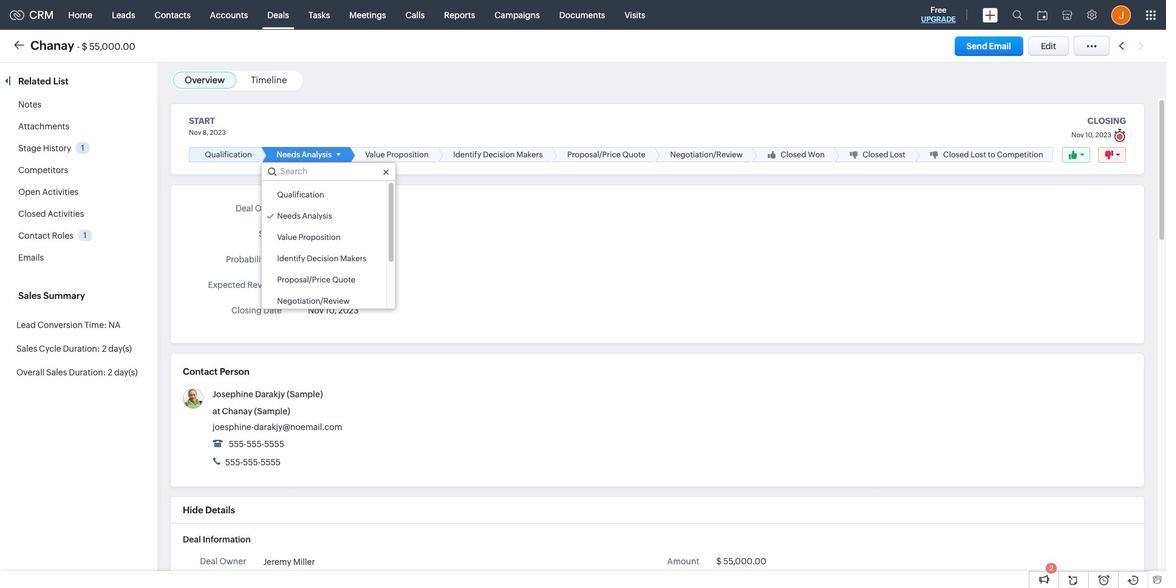 Task type: describe. For each thing, give the bounding box(es) containing it.
create menu element
[[976, 0, 1006, 29]]

Search text field
[[262, 163, 396, 181]]

calendar image
[[1038, 10, 1048, 20]]

create menu image
[[983, 8, 998, 22]]



Task type: vqa. For each thing, say whether or not it's contained in the screenshot.
Signals element
no



Task type: locate. For each thing, give the bounding box(es) containing it.
previous record image
[[1119, 42, 1125, 50]]

logo image
[[10, 10, 24, 20]]



